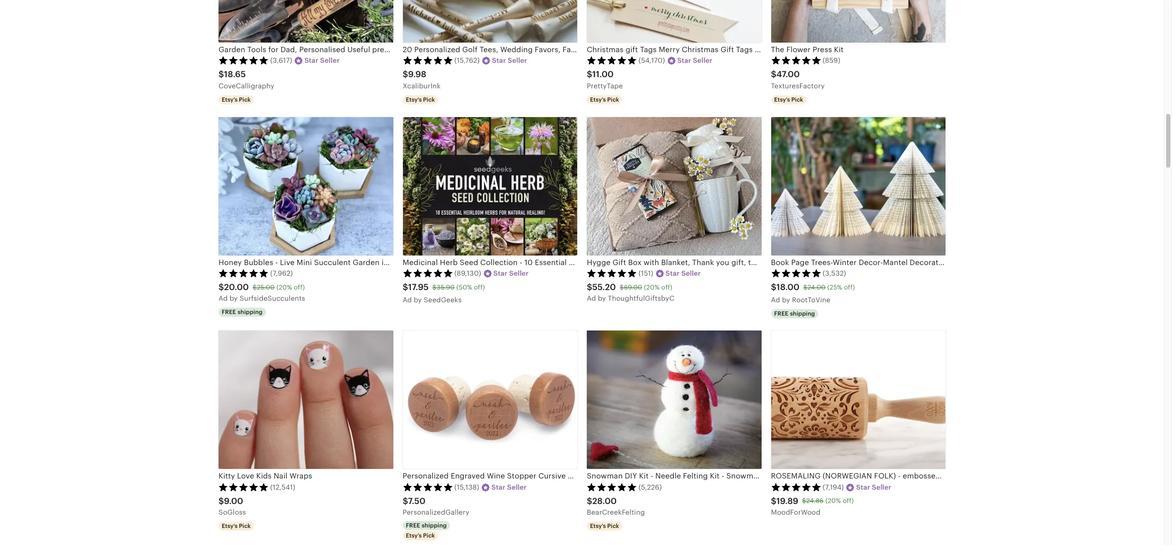 Task type: describe. For each thing, give the bounding box(es) containing it.
free inside free shipping etsy's pick
[[406, 523, 420, 530]]

star for (7,194)
[[856, 484, 870, 492]]

xcaliburink
[[403, 82, 441, 90]]

a for 20.00
[[219, 295, 223, 303]]

etsy's for 28.00
[[590, 524, 606, 530]]

(15,138)
[[455, 484, 479, 492]]

b for 18.00
[[782, 297, 787, 305]]

y for 20.00
[[234, 295, 238, 303]]

$ 28.00 bearcreekfelting
[[587, 497, 645, 517]]

flower
[[787, 45, 811, 54]]

kitty
[[219, 473, 235, 481]]

christmas gift tags merry christmas gift tags personalized christmas tag holiday gift tags merry christmas tags  (25) image
[[587, 0, 762, 43]]

seller for (89,130)
[[509, 270, 529, 278]]

$ 20.00 $ 25.00 (20% off) a d b y surfsidesucculents
[[219, 283, 305, 303]]

ceramic
[[390, 258, 421, 267]]

9.98
[[408, 69, 427, 79]]

$ 47.00 texturesfactory
[[771, 69, 825, 90]]

personalizedgallery
[[403, 509, 469, 517]]

etsy's pick for 18.65
[[222, 96, 251, 103]]

d for 18.00
[[776, 297, 780, 305]]

5 out of 5 stars image for (15,762)
[[403, 56, 453, 65]]

(20% for 19.89
[[826, 498, 841, 506]]

$ for 11.00
[[587, 69, 593, 79]]

kit
[[834, 45, 844, 54]]

honey bubbles - live mini succulent garden in ceramic pots
[[219, 258, 439, 267]]

bearcreekfelting
[[587, 509, 645, 517]]

star seller for (15,138)
[[492, 484, 527, 492]]

$ for 17.95
[[403, 283, 408, 293]]

19.89
[[777, 497, 799, 507]]

free shipping etsy's pick
[[406, 523, 447, 540]]

7.50
[[408, 497, 426, 507]]

55.20
[[593, 283, 616, 293]]

$ 17.95 $ 35.90 (50% off) a d b y seedgeeks
[[403, 283, 485, 305]]

star seller for (89,130)
[[494, 270, 529, 278]]

star for (3,617)
[[305, 57, 318, 65]]

35.90
[[437, 284, 455, 291]]

pick for 18.65
[[239, 96, 251, 103]]

b for 17.95
[[414, 297, 418, 305]]

snowman diy kit - needle felting kit - snowman kit - christmas kit - make your own - christmas decoration - craft kit - christmas craft image
[[587, 331, 762, 470]]

28.00
[[593, 497, 617, 507]]

kids
[[256, 473, 272, 481]]

pick for 9.98
[[423, 96, 435, 103]]

$ 7.50 personalizedgallery
[[403, 497, 469, 517]]

etsy's for 9.98
[[406, 96, 422, 103]]

surfsidesucculents
[[240, 295, 305, 303]]

prettytape
[[587, 82, 623, 90]]

$ for 18.00
[[771, 283, 777, 293]]

$ 18.00 $ 24.00 (25% off) a d b y roottovine
[[771, 283, 855, 305]]

rosemaling (norwegian folk) - embossed, engraved rolling pin for cookies - perfect gift idea image
[[771, 331, 946, 470]]

20.00
[[224, 283, 249, 293]]

$ for 20.00
[[219, 283, 224, 293]]

off) for 19.89
[[843, 498, 854, 506]]

etsy's for 9.00
[[222, 524, 238, 530]]

wraps
[[290, 473, 312, 481]]

star for (151)
[[666, 270, 680, 278]]

star seller for (151)
[[666, 270, 701, 278]]

5 out of 5 stars image for (5,226)
[[587, 484, 637, 492]]

roottovine
[[792, 297, 831, 305]]

d for 20.00
[[223, 295, 228, 303]]

$ for 9.98
[[403, 69, 408, 79]]

seller for (15,138)
[[507, 484, 527, 492]]

(89,130)
[[455, 270, 481, 278]]

seller for (3,617)
[[320, 57, 340, 65]]

5 out of 5 stars image for (54,170)
[[587, 56, 637, 65]]

$ for 55.20
[[587, 283, 593, 293]]

5 out of 5 stars image for (89,130)
[[403, 269, 453, 278]]

pick for 28.00
[[607, 524, 619, 530]]

pick for 11.00
[[607, 96, 619, 103]]

texturesfactory
[[771, 82, 825, 90]]

$ 55.20 $ 69.00 (20% off) a d b y thoughtfulgiftsbyc
[[587, 283, 675, 303]]

(12,541)
[[270, 484, 295, 492]]

kitty love kids nail wraps
[[219, 473, 312, 481]]

sogloss
[[219, 509, 246, 517]]

20 personalized golf tees, wedding favors, fathers day, birthday, best man, groomsmen gift, golf, engraved golf tees, custom 2 3/4" golf tee image
[[403, 0, 577, 43]]

etsy's inside free shipping etsy's pick
[[406, 533, 422, 540]]

$ 11.00 prettytape
[[587, 69, 623, 90]]

in
[[382, 258, 388, 267]]

shipping for 20.00
[[238, 309, 263, 315]]

seedgeeks
[[424, 297, 462, 305]]

personalized engraved wine stopper cursive names and date - wedding favors, wedding shower gift, vineyard wedding, anniversary w0286stlv image
[[403, 331, 577, 470]]

free shipping for 18.00
[[774, 311, 815, 317]]

(15,762)
[[455, 57, 480, 65]]

garden
[[353, 258, 380, 267]]

hygge gift box with blanket, thank you gift, thank you gift for friend, thank you gift box, thank you gift mentor, teacher, coworker image
[[587, 117, 762, 256]]

star seller for (7,194)
[[856, 484, 892, 492]]

25.00
[[257, 284, 275, 291]]

the flower press kit
[[771, 45, 844, 54]]

$ 18.65 covecalligraphy
[[219, 69, 274, 90]]

star for (89,130)
[[494, 270, 508, 278]]

5 out of 5 stars image for (12,541)
[[219, 484, 269, 492]]

5 out of 5 stars image for (7,962)
[[219, 269, 269, 278]]

5 out of 5 stars image for (15,138)
[[403, 484, 453, 492]]

off) for 17.95
[[474, 284, 485, 291]]

the flower press kit image
[[771, 0, 946, 43]]

(3,617)
[[270, 57, 292, 65]]

honey
[[219, 258, 242, 267]]

5 out of 5 stars image for (7,194)
[[771, 484, 821, 492]]



Task type: locate. For each thing, give the bounding box(es) containing it.
etsy's down personalizedgallery
[[406, 533, 422, 540]]

b for 55.20
[[598, 295, 603, 303]]

star
[[305, 57, 318, 65], [492, 57, 506, 65], [677, 57, 691, 65], [494, 270, 508, 278], [666, 270, 680, 278], [492, 484, 506, 492], [856, 484, 870, 492]]

pick down xcaliburink
[[423, 96, 435, 103]]

$ 9.98 xcaliburink
[[403, 69, 441, 90]]

seller down garden tools for dad, personalised useful present for daddy, man gardener gift, thoughtful gardening present for father, allotment tool set image
[[320, 57, 340, 65]]

1 horizontal spatial free
[[406, 523, 420, 530]]

free for 18.00
[[774, 311, 789, 317]]

pick
[[239, 96, 251, 103], [423, 96, 435, 103], [607, 96, 619, 103], [792, 96, 803, 103], [239, 524, 251, 530], [607, 524, 619, 530], [423, 533, 435, 540]]

etsy's down xcaliburink
[[406, 96, 422, 103]]

47.00
[[777, 69, 800, 79]]

a for 17.95
[[403, 297, 408, 305]]

a for 55.20
[[587, 295, 592, 303]]

0 horizontal spatial free
[[222, 309, 236, 315]]

garden tools for dad, personalised useful present for daddy, man gardener gift, thoughtful gardening present for father, allotment tool set image
[[219, 0, 393, 43]]

(25%
[[828, 284, 842, 291]]

seller right the (151) at the right of page
[[682, 270, 701, 278]]

y
[[234, 295, 238, 303], [602, 295, 606, 303], [418, 297, 422, 305], [787, 297, 790, 305]]

b for 20.00
[[230, 295, 234, 303]]

medicinal herb seed collection - 10 essential heirloom medicinal herbs, gardener gift, gardening gift, stocking stuffer, non-gmo image
[[403, 117, 577, 256]]

seller for (7,194)
[[872, 484, 892, 492]]

off) inside $ 17.95 $ 35.90 (50% off) a d b y seedgeeks
[[474, 284, 485, 291]]

a inside $ 55.20 $ 69.00 (20% off) a d b y thoughtfulgiftsbyc
[[587, 295, 592, 303]]

pick down prettytape
[[607, 96, 619, 103]]

0 horizontal spatial (20%
[[277, 284, 292, 291]]

a inside $ 20.00 $ 25.00 (20% off) a d b y surfsidesucculents
[[219, 295, 223, 303]]

b inside $ 55.20 $ 69.00 (20% off) a d b y thoughtfulgiftsbyc
[[598, 295, 603, 303]]

5 out of 5 stars image up 28.00
[[587, 484, 637, 492]]

5 out of 5 stars image down love
[[219, 484, 269, 492]]

etsy's down prettytape
[[590, 96, 606, 103]]

love
[[237, 473, 254, 481]]

free shipping down the roottovine
[[774, 311, 815, 317]]

star seller right (89,130)
[[494, 270, 529, 278]]

5 out of 5 stars image up 55.20
[[587, 269, 637, 278]]

b down 55.20
[[598, 295, 603, 303]]

etsy's pick for 47.00
[[774, 96, 803, 103]]

5 out of 5 stars image down flower
[[771, 56, 821, 65]]

1 horizontal spatial free shipping
[[774, 311, 815, 317]]

free
[[222, 309, 236, 315], [774, 311, 789, 317], [406, 523, 420, 530]]

etsy's down bearcreekfelting
[[590, 524, 606, 530]]

18.00
[[777, 283, 800, 293]]

star seller for (54,170)
[[677, 57, 713, 65]]

pick down bearcreekfelting
[[607, 524, 619, 530]]

seller for (151)
[[682, 270, 701, 278]]

shipping down personalizedgallery
[[422, 523, 447, 530]]

live
[[280, 258, 295, 267]]

off) right (50%
[[474, 284, 485, 291]]

d down 55.20
[[592, 295, 596, 303]]

a down honey
[[219, 295, 223, 303]]

a for 18.00
[[771, 297, 776, 305]]

moodforwood
[[771, 509, 821, 517]]

$ for 7.50
[[403, 497, 408, 507]]

star seller right (3,617)
[[305, 57, 340, 65]]

5 out of 5 stars image up 20.00
[[219, 269, 269, 278]]

succulent
[[314, 258, 351, 267]]

etsy's for 18.65
[[222, 96, 238, 103]]

pick down sogloss
[[239, 524, 251, 530]]

book page trees-winter decor-mantel decorations-holiday decor-book gift-gift for home-teacher christmas gifts-book exchange-host gift image
[[771, 117, 946, 256]]

$ for 9.00
[[219, 497, 224, 507]]

d inside $ 17.95 $ 35.90 (50% off) a d b y seedgeeks
[[407, 297, 412, 305]]

seller down christmas gift tags merry christmas gift tags personalized christmas tag holiday gift tags merry christmas tags  (25) image
[[693, 57, 713, 65]]

star for (15,762)
[[492, 57, 506, 65]]

etsy's pick for 28.00
[[590, 524, 619, 530]]

a inside the $ 18.00 $ 24.00 (25% off) a d b y roottovine
[[771, 297, 776, 305]]

0 horizontal spatial shipping
[[238, 309, 263, 315]]

star right (15,762)
[[492, 57, 506, 65]]

9.00
[[224, 497, 243, 507]]

shipping inside free shipping etsy's pick
[[422, 523, 447, 530]]

5 out of 5 stars image down pots
[[403, 269, 453, 278]]

b
[[230, 295, 234, 303], [598, 295, 603, 303], [414, 297, 418, 305], [782, 297, 787, 305]]

off) down (7,194)
[[843, 498, 854, 506]]

$ inside $ 47.00 texturesfactory
[[771, 69, 777, 79]]

b down 17.95
[[414, 297, 418, 305]]

b down 18.00
[[782, 297, 787, 305]]

etsy's down covecalligraphy
[[222, 96, 238, 103]]

seller
[[320, 57, 340, 65], [508, 57, 527, 65], [693, 57, 713, 65], [509, 270, 529, 278], [682, 270, 701, 278], [507, 484, 527, 492], [872, 484, 892, 492]]

(20% down the (151) at the right of page
[[644, 284, 660, 291]]

(20%
[[277, 284, 292, 291], [644, 284, 660, 291], [826, 498, 841, 506]]

1 horizontal spatial (20%
[[644, 284, 660, 291]]

off)
[[294, 284, 305, 291], [474, 284, 485, 291], [662, 284, 673, 291], [844, 284, 855, 291], [843, 498, 854, 506]]

pick down covecalligraphy
[[239, 96, 251, 103]]

11.00
[[593, 69, 614, 79]]

off) inside $ 19.89 $ 24.86 (20% off) moodforwood
[[843, 498, 854, 506]]

(151)
[[639, 270, 654, 278]]

etsy's pick down prettytape
[[590, 96, 619, 103]]

d down 18.00
[[776, 297, 780, 305]]

shipping down the roottovine
[[790, 311, 815, 317]]

24.86
[[807, 498, 824, 506]]

(3,532)
[[823, 270, 846, 278]]

seller for (54,170)
[[693, 57, 713, 65]]

etsy's pick down xcaliburink
[[406, 96, 435, 103]]

$ inside $ 11.00 prettytape
[[587, 69, 593, 79]]

a left seedgeeks at bottom left
[[403, 297, 408, 305]]

off) for 55.20
[[662, 284, 673, 291]]

a left the roottovine
[[771, 297, 776, 305]]

y inside $ 55.20 $ 69.00 (20% off) a d b y thoughtfulgiftsbyc
[[602, 295, 606, 303]]

d down 20.00
[[223, 295, 228, 303]]

d down 17.95
[[407, 297, 412, 305]]

5 out of 5 stars image up 11.00
[[587, 56, 637, 65]]

etsy's down sogloss
[[222, 524, 238, 530]]

1 horizontal spatial shipping
[[422, 523, 447, 530]]

thoughtfulgiftsbyc
[[608, 295, 675, 303]]

d for 55.20
[[592, 295, 596, 303]]

2 horizontal spatial shipping
[[790, 311, 815, 317]]

star seller right (7,194)
[[856, 484, 892, 492]]

$ for 19.89
[[771, 497, 777, 507]]

seller right (15,138)
[[507, 484, 527, 492]]

covecalligraphy
[[219, 82, 274, 90]]

5 out of 5 stars image for (859)
[[771, 56, 821, 65]]

pick for 9.00
[[239, 524, 251, 530]]

star seller
[[305, 57, 340, 65], [492, 57, 527, 65], [677, 57, 713, 65], [494, 270, 529, 278], [666, 270, 701, 278], [492, 484, 527, 492], [856, 484, 892, 492]]

pick down personalizedgallery
[[423, 533, 435, 540]]

star right the (151) at the right of page
[[666, 270, 680, 278]]

$ 19.89 $ 24.86 (20% off) moodforwood
[[771, 497, 854, 517]]

a inside $ 17.95 $ 35.90 (50% off) a d b y seedgeeks
[[403, 297, 408, 305]]

(54,170)
[[639, 57, 665, 65]]

(20% down (7,962) in the left of the page
[[277, 284, 292, 291]]

free shipping for 20.00
[[222, 309, 263, 315]]

5 out of 5 stars image for (3,617)
[[219, 56, 269, 65]]

5 out of 5 stars image up 18.65
[[219, 56, 269, 65]]

y for 18.00
[[787, 297, 790, 305]]

d inside the $ 18.00 $ 24.00 (25% off) a d b y roottovine
[[776, 297, 780, 305]]

18.65
[[224, 69, 246, 79]]

seller for (15,762)
[[508, 57, 527, 65]]

off) inside $ 20.00 $ 25.00 (20% off) a d b y surfsidesucculents
[[294, 284, 305, 291]]

$ inside $ 9.00 sogloss
[[219, 497, 224, 507]]

etsy's pick
[[222, 96, 251, 103], [406, 96, 435, 103], [590, 96, 619, 103], [774, 96, 803, 103], [222, 524, 251, 530], [590, 524, 619, 530]]

(50%
[[457, 284, 472, 291]]

$
[[219, 69, 224, 79], [403, 69, 408, 79], [587, 69, 593, 79], [771, 69, 777, 79], [219, 283, 224, 293], [403, 283, 408, 293], [587, 283, 593, 293], [771, 283, 777, 293], [253, 284, 257, 291], [433, 284, 437, 291], [620, 284, 624, 291], [804, 284, 808, 291], [219, 497, 224, 507], [403, 497, 408, 507], [587, 497, 593, 507], [771, 497, 777, 507], [802, 498, 807, 506]]

etsy's pick for 11.00
[[590, 96, 619, 103]]

a left thoughtfulgiftsbyc
[[587, 295, 592, 303]]

a
[[219, 295, 223, 303], [587, 295, 592, 303], [403, 297, 408, 305], [771, 297, 776, 305]]

pots
[[423, 258, 439, 267]]

(20% inside $ 19.89 $ 24.86 (20% off) moodforwood
[[826, 498, 841, 506]]

2 horizontal spatial free
[[774, 311, 789, 317]]

$ inside $ 18.65 covecalligraphy
[[219, 69, 224, 79]]

etsy's pick down texturesfactory
[[774, 96, 803, 103]]

(7,962)
[[270, 270, 293, 278]]

bubbles
[[244, 258, 273, 267]]

nail
[[274, 473, 288, 481]]

d for 17.95
[[407, 297, 412, 305]]

24.00
[[808, 284, 826, 291]]

free down 18.00
[[774, 311, 789, 317]]

d
[[223, 295, 228, 303], [592, 295, 596, 303], [407, 297, 412, 305], [776, 297, 780, 305]]

(20% down (7,194)
[[826, 498, 841, 506]]

the
[[771, 45, 785, 54]]

d inside $ 55.20 $ 69.00 (20% off) a d b y thoughtfulgiftsbyc
[[592, 295, 596, 303]]

off) inside the $ 18.00 $ 24.00 (25% off) a d b y roottovine
[[844, 284, 855, 291]]

shipping
[[238, 309, 263, 315], [790, 311, 815, 317], [422, 523, 447, 530]]

y for 55.20
[[602, 295, 606, 303]]

b inside the $ 18.00 $ 24.00 (25% off) a d b y roottovine
[[782, 297, 787, 305]]

off) down mini
[[294, 284, 305, 291]]

5 out of 5 stars image up 18.00
[[771, 269, 821, 278]]

(5,226)
[[639, 484, 662, 492]]

seller down 20 personalized golf tees, wedding favors, fathers day, birthday, best man, groomsmen gift, golf, engraved golf tees, custom 2 3/4" golf tee image
[[508, 57, 527, 65]]

pick for 47.00
[[792, 96, 803, 103]]

star right (54,170)
[[677, 57, 691, 65]]

star seller right the (151) at the right of page
[[666, 270, 701, 278]]

y down 55.20
[[602, 295, 606, 303]]

off) up thoughtfulgiftsbyc
[[662, 284, 673, 291]]

y down 20.00
[[234, 295, 238, 303]]

seller right (89,130)
[[509, 270, 529, 278]]

free shipping
[[222, 309, 263, 315], [774, 311, 815, 317]]

5 out of 5 stars image for (3,532)
[[771, 269, 821, 278]]

5 out of 5 stars image up 9.98
[[403, 56, 453, 65]]

star right (15,138)
[[492, 484, 506, 492]]

-
[[275, 258, 278, 267]]

shipping for 18.00
[[790, 311, 815, 317]]

star seller for (15,762)
[[492, 57, 527, 65]]

off) right (25%
[[844, 284, 855, 291]]

$ inside $ 9.98 xcaliburink
[[403, 69, 408, 79]]

star for (15,138)
[[492, 484, 506, 492]]

star seller right (15,138)
[[492, 484, 527, 492]]

(20% inside $ 20.00 $ 25.00 (20% off) a d b y surfsidesucculents
[[277, 284, 292, 291]]

star seller right (54,170)
[[677, 57, 713, 65]]

free down 7.50
[[406, 523, 420, 530]]

star right (7,194)
[[856, 484, 870, 492]]

star seller for (3,617)
[[305, 57, 340, 65]]

$ 9.00 sogloss
[[219, 497, 246, 517]]

honey bubbles - live mini succulent garden in ceramic pots image
[[219, 117, 393, 256]]

5 out of 5 stars image for (151)
[[587, 269, 637, 278]]

b down 20.00
[[230, 295, 234, 303]]

star for (54,170)
[[677, 57, 691, 65]]

y inside the $ 18.00 $ 24.00 (25% off) a d b y roottovine
[[787, 297, 790, 305]]

$ inside $ 7.50 personalizedgallery
[[403, 497, 408, 507]]

off) for 20.00
[[294, 284, 305, 291]]

y down 17.95
[[418, 297, 422, 305]]

y inside $ 20.00 $ 25.00 (20% off) a d b y surfsidesucculents
[[234, 295, 238, 303]]

off) inside $ 55.20 $ 69.00 (20% off) a d b y thoughtfulgiftsbyc
[[662, 284, 673, 291]]

$ for 18.65
[[219, 69, 224, 79]]

etsy's pick for 9.98
[[406, 96, 435, 103]]

(20% inside $ 55.20 $ 69.00 (20% off) a d b y thoughtfulgiftsbyc
[[644, 284, 660, 291]]

$ for 28.00
[[587, 497, 593, 507]]

(7,194)
[[823, 484, 844, 492]]

mini
[[297, 258, 312, 267]]

etsy's pick down bearcreekfelting
[[590, 524, 619, 530]]

5 out of 5 stars image up 7.50
[[403, 484, 453, 492]]

free shipping down 20.00
[[222, 309, 263, 315]]

d inside $ 20.00 $ 25.00 (20% off) a d b y surfsidesucculents
[[223, 295, 228, 303]]

etsy's for 11.00
[[590, 96, 606, 103]]

17.95
[[408, 283, 429, 293]]

free down 20.00
[[222, 309, 236, 315]]

star seller right (15,762)
[[492, 57, 527, 65]]

y inside $ 17.95 $ 35.90 (50% off) a d b y seedgeeks
[[418, 297, 422, 305]]

etsy's
[[222, 96, 238, 103], [406, 96, 422, 103], [590, 96, 606, 103], [774, 96, 790, 103], [222, 524, 238, 530], [590, 524, 606, 530], [406, 533, 422, 540]]

etsy's pick down sogloss
[[222, 524, 251, 530]]

$ inside $ 28.00 bearcreekfelting
[[587, 497, 593, 507]]

etsy's down texturesfactory
[[774, 96, 790, 103]]

(859)
[[823, 57, 841, 65]]

shipping down $ 20.00 $ 25.00 (20% off) a d b y surfsidesucculents
[[238, 309, 263, 315]]

press
[[813, 45, 832, 54]]

5 out of 5 stars image up 19.89
[[771, 484, 821, 492]]

free for 20.00
[[222, 309, 236, 315]]

$ for 47.00
[[771, 69, 777, 79]]

pick down texturesfactory
[[792, 96, 803, 103]]

5 out of 5 stars image
[[219, 56, 269, 65], [403, 56, 453, 65], [587, 56, 637, 65], [771, 56, 821, 65], [219, 269, 269, 278], [403, 269, 453, 278], [587, 269, 637, 278], [771, 269, 821, 278], [219, 484, 269, 492], [403, 484, 453, 492], [587, 484, 637, 492], [771, 484, 821, 492]]

etsy's pick for 9.00
[[222, 524, 251, 530]]

69.00
[[624, 284, 642, 291]]

etsy's pick down covecalligraphy
[[222, 96, 251, 103]]

seller right (7,194)
[[872, 484, 892, 492]]

y for 17.95
[[418, 297, 422, 305]]

0 horizontal spatial free shipping
[[222, 309, 263, 315]]

b inside $ 20.00 $ 25.00 (20% off) a d b y surfsidesucculents
[[230, 295, 234, 303]]

2 horizontal spatial (20%
[[826, 498, 841, 506]]

b inside $ 17.95 $ 35.90 (50% off) a d b y seedgeeks
[[414, 297, 418, 305]]

y down 18.00
[[787, 297, 790, 305]]

(20% for 20.00
[[277, 284, 292, 291]]

star right (89,130)
[[494, 270, 508, 278]]

pick inside free shipping etsy's pick
[[423, 533, 435, 540]]

(20% for 55.20
[[644, 284, 660, 291]]

off) for 18.00
[[844, 284, 855, 291]]

star right (3,617)
[[305, 57, 318, 65]]

etsy's for 47.00
[[774, 96, 790, 103]]

kitty love kids nail wraps image
[[219, 331, 393, 470]]



Task type: vqa. For each thing, say whether or not it's contained in the screenshot.
GIft,
no



